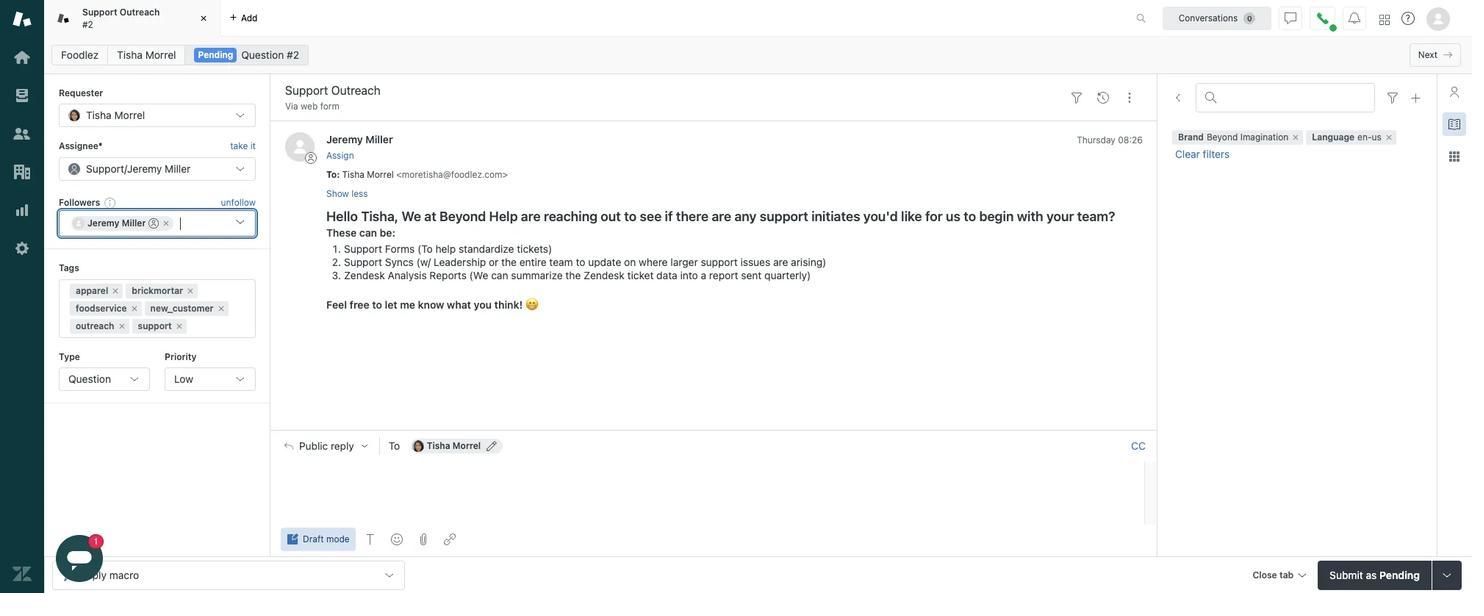 Task type: locate. For each thing, give the bounding box(es) containing it.
jeremy up "assign"
[[326, 133, 363, 146]]

0 horizontal spatial jeremy
[[88, 218, 119, 229]]

tisha morrel
[[117, 49, 176, 61], [86, 109, 145, 122], [427, 441, 481, 452]]

miller inside option
[[122, 218, 146, 229]]

can left be:
[[359, 227, 377, 239]]

Followers field
[[178, 216, 224, 231]]

free
[[350, 299, 370, 311]]

tisha morrel right 'moretisha@foodlez.com' icon
[[427, 441, 481, 452]]

requester element
[[59, 104, 256, 128]]

to left the begin in the top of the page
[[964, 209, 977, 224]]

are left any
[[712, 209, 732, 224]]

the
[[502, 256, 517, 268], [566, 269, 581, 282]]

question inside popup button
[[68, 373, 111, 385]]

support inside 'support outreach #2'
[[82, 7, 117, 18]]

arising)
[[791, 256, 827, 268]]

1 horizontal spatial #2
[[287, 49, 299, 61]]

pending right the "as"
[[1380, 569, 1421, 581]]

support left outreach
[[82, 7, 117, 18]]

0 vertical spatial can
[[359, 227, 377, 239]]

morrel up /
[[114, 109, 145, 122]]

beyond up filters
[[1207, 132, 1239, 143]]

what
[[447, 299, 471, 311]]

beyond right at
[[440, 209, 486, 224]]

0 vertical spatial question
[[241, 49, 284, 61]]

remove image for outreach
[[117, 322, 126, 331]]

pending down close image on the top left of page
[[198, 49, 233, 60]]

apply macro
[[79, 569, 139, 581]]

1 horizontal spatial the
[[566, 269, 581, 282]]

the right or at the left of page
[[502, 256, 517, 268]]

question
[[241, 49, 284, 61], [68, 373, 111, 385]]

tabs tab list
[[44, 0, 1121, 37]]

question down the add
[[241, 49, 284, 61]]

2 vertical spatial jeremy
[[88, 218, 119, 229]]

issues
[[741, 256, 771, 268]]

remove image
[[1292, 133, 1301, 142], [1385, 133, 1394, 142], [130, 304, 139, 313], [217, 304, 225, 313], [175, 322, 184, 331]]

0 vertical spatial support
[[760, 209, 809, 224]]

draft mode button
[[281, 528, 356, 552]]

1 vertical spatial miller
[[165, 162, 191, 175]]

1 vertical spatial #2
[[287, 49, 299, 61]]

secondary element
[[44, 40, 1473, 70]]

0 horizontal spatial zendesk
[[344, 269, 385, 282]]

to for to : tisha morrel <moretisha@foodlez.com>
[[326, 169, 337, 180]]

0 vertical spatial miller
[[366, 133, 393, 146]]

1 vertical spatial support
[[701, 256, 738, 268]]

tisha morrel down outreach
[[117, 49, 176, 61]]

apps image
[[1449, 151, 1461, 163]]

0 vertical spatial #2
[[82, 19, 93, 30]]

format text image
[[365, 534, 376, 546]]

us right the 'for'
[[946, 209, 961, 224]]

support inside assignee* element
[[86, 162, 124, 175]]

jeremy miller
[[88, 218, 146, 229]]

jeremy for jeremy miller
[[88, 218, 119, 229]]

sent
[[741, 269, 762, 282]]

to right the 'team'
[[576, 256, 586, 268]]

question inside secondary element
[[241, 49, 284, 61]]

1 horizontal spatial us
[[1373, 132, 1382, 143]]

#2 inside secondary element
[[287, 49, 299, 61]]

zendesk down update
[[584, 269, 625, 282]]

0 vertical spatial tisha morrel
[[117, 49, 176, 61]]

us right language
[[1373, 132, 1382, 143]]

hide composer image
[[709, 424, 720, 436]]

to
[[326, 169, 337, 180], [389, 440, 400, 452]]

can down or at the left of page
[[491, 269, 509, 282]]

0 vertical spatial beyond
[[1207, 132, 1239, 143]]

0 horizontal spatial are
[[521, 209, 541, 224]]

tisha morrel inside the requester element
[[86, 109, 145, 122]]

show less button
[[326, 188, 368, 201]]

1 vertical spatial question
[[68, 373, 111, 385]]

as
[[1367, 569, 1378, 581]]

2 horizontal spatial support
[[760, 209, 809, 224]]

jeremy down info on adding followers image
[[88, 218, 119, 229]]

miller up to : tisha morrel <moretisha@foodlez.com>
[[366, 133, 393, 146]]

0 horizontal spatial #2
[[82, 19, 93, 30]]

remove image for foodservice
[[130, 304, 139, 313]]

forms
[[385, 243, 415, 255]]

1 horizontal spatial miller
[[165, 162, 191, 175]]

morrel inside the requester element
[[114, 109, 145, 122]]

into
[[681, 269, 698, 282]]

question #2
[[241, 49, 299, 61]]

main element
[[0, 0, 44, 593]]

08:26
[[1119, 135, 1143, 146]]

moretisha@foodlez.com image
[[412, 441, 424, 452]]

millerjeremy500@gmail.com image
[[73, 218, 85, 230]]

1 vertical spatial can
[[491, 269, 509, 282]]

1 horizontal spatial jeremy
[[127, 162, 162, 175]]

zendesk image
[[13, 565, 32, 584]]

1 vertical spatial the
[[566, 269, 581, 282]]

requester
[[59, 88, 103, 99]]

0 vertical spatial jeremy
[[326, 133, 363, 146]]

tab
[[44, 0, 221, 37]]

1 vertical spatial tisha morrel
[[86, 109, 145, 122]]

us inside hello tisha, we at beyond help are reaching out to see if there are any support initiates you'd like for us to begin with your team? these can be: support forms (to help standardize tickets) support syncs (w/ leadership or the entire team to update on where larger support issues are arising) zendesk analysis reports (we can summarize the zendesk ticket data into a report sent quarterly)
[[946, 209, 961, 224]]

filter image left events image
[[1071, 92, 1083, 103]]

submit as pending
[[1330, 569, 1421, 581]]

0 horizontal spatial the
[[502, 256, 517, 268]]

2 horizontal spatial miller
[[366, 133, 393, 146]]

or
[[489, 256, 499, 268]]

remove image up new_customer
[[186, 286, 195, 295]]

support down new_customer
[[138, 320, 172, 331]]

:
[[337, 169, 340, 180]]

1 zendesk from the left
[[344, 269, 385, 282]]

#2 inside 'support outreach #2'
[[82, 19, 93, 30]]

2 vertical spatial miller
[[122, 218, 146, 229]]

0 horizontal spatial pending
[[198, 49, 233, 60]]

tisha down 'support outreach #2'
[[117, 49, 143, 61]]

data
[[657, 269, 678, 282]]

morrel down outreach
[[145, 49, 176, 61]]

public reply
[[299, 441, 354, 452]]

1 vertical spatial jeremy
[[127, 162, 162, 175]]

support down assignee*
[[86, 162, 124, 175]]

are right help in the top left of the page
[[521, 209, 541, 224]]

1 vertical spatial pending
[[1380, 569, 1421, 581]]

2 horizontal spatial are
[[774, 256, 789, 268]]

avatar image
[[285, 133, 315, 162]]

us
[[1373, 132, 1382, 143], [946, 209, 961, 224]]

your
[[1047, 209, 1075, 224]]

question down the type
[[68, 373, 111, 385]]

tisha morrel inside secondary element
[[117, 49, 176, 61]]

apply
[[79, 569, 107, 581]]

a
[[701, 269, 707, 282]]

2 horizontal spatial jeremy
[[326, 133, 363, 146]]

2 vertical spatial support
[[138, 320, 172, 331]]

begin
[[980, 209, 1014, 224]]

morrel left edit user "image"
[[453, 441, 481, 452]]

#2 up via
[[287, 49, 299, 61]]

miller left user is an agent image
[[122, 218, 146, 229]]

0 horizontal spatial us
[[946, 209, 961, 224]]

team?
[[1078, 209, 1116, 224]]

0 horizontal spatial filter image
[[1071, 92, 1083, 103]]

0 horizontal spatial question
[[68, 373, 111, 385]]

jeremy miller option
[[71, 216, 174, 231]]

on
[[624, 256, 636, 268]]

to left 'moretisha@foodlez.com' icon
[[389, 440, 400, 452]]

less
[[352, 188, 368, 199]]

next
[[1419, 49, 1438, 60]]

0 vertical spatial pending
[[198, 49, 233, 60]]

question for question
[[68, 373, 111, 385]]

draft
[[303, 534, 324, 545]]

public
[[299, 441, 328, 452]]

the down the 'team'
[[566, 269, 581, 282]]

help
[[489, 209, 518, 224]]

low button
[[165, 368, 256, 391]]

0 horizontal spatial to
[[326, 169, 337, 180]]

outreach
[[120, 7, 160, 18]]

morrel up less
[[367, 169, 394, 180]]

syncs
[[385, 256, 414, 268]]

to up show
[[326, 169, 337, 180]]

remove image right outreach at the bottom
[[117, 322, 126, 331]]

feel free to let me know what you think! 😁️
[[326, 299, 539, 311]]

add button
[[221, 0, 267, 36]]

remove image right imagination
[[1292, 133, 1301, 142]]

customer context image
[[1449, 86, 1461, 98]]

entire
[[520, 256, 547, 268]]

2 vertical spatial tisha morrel
[[427, 441, 481, 452]]

insert emojis image
[[391, 534, 403, 546]]

1 horizontal spatial question
[[241, 49, 284, 61]]

are
[[521, 209, 541, 224], [712, 209, 732, 224], [774, 256, 789, 268]]

filter image
[[1071, 92, 1083, 103], [1388, 92, 1399, 104]]

outreach
[[76, 320, 114, 331]]

via
[[285, 101, 298, 112]]

0 vertical spatial to
[[326, 169, 337, 180]]

events image
[[1098, 92, 1110, 103]]

jeremy inside jeremy miller assign
[[326, 133, 363, 146]]

can
[[359, 227, 377, 239], [491, 269, 509, 282]]

any
[[735, 209, 757, 224]]

new_customer
[[150, 303, 214, 314]]

to
[[624, 209, 637, 224], [964, 209, 977, 224], [576, 256, 586, 268], [372, 299, 382, 311]]

for
[[926, 209, 943, 224]]

jeremy inside option
[[88, 218, 119, 229]]

1 vertical spatial to
[[389, 440, 400, 452]]

remove image for brickmortar
[[186, 286, 195, 295]]

tisha morrel link
[[108, 45, 186, 65]]

1 horizontal spatial zendesk
[[584, 269, 625, 282]]

conversations
[[1179, 12, 1239, 23]]

remove image down brickmortar
[[130, 304, 139, 313]]

1 horizontal spatial beyond
[[1207, 132, 1239, 143]]

tisha right the ':'
[[342, 169, 365, 180]]

0 horizontal spatial miller
[[122, 218, 146, 229]]

foodservice
[[76, 303, 127, 314]]

reports
[[430, 269, 467, 282]]

miller inside assignee* element
[[165, 162, 191, 175]]

via web form
[[285, 101, 340, 112]]

there
[[676, 209, 709, 224]]

next button
[[1410, 43, 1462, 67]]

let
[[385, 299, 398, 311]]

question for question #2
[[241, 49, 284, 61]]

zendesk up free
[[344, 269, 385, 282]]

type
[[59, 351, 80, 362]]

support right any
[[760, 209, 809, 224]]

1 horizontal spatial pending
[[1380, 569, 1421, 581]]

remove image
[[162, 219, 171, 228], [111, 286, 120, 295], [186, 286, 195, 295], [117, 322, 126, 331]]

admin image
[[13, 239, 32, 258]]

jeremy inside assignee* element
[[127, 162, 162, 175]]

miller right /
[[165, 162, 191, 175]]

jeremy down the requester element
[[127, 162, 162, 175]]

be:
[[380, 227, 396, 239]]

support up report
[[701, 256, 738, 268]]

tisha morrel down "requester"
[[86, 109, 145, 122]]

edit user image
[[487, 441, 497, 452]]

remove image up foodservice
[[111, 286, 120, 295]]

to right the out
[[624, 209, 637, 224]]

remove image down new_customer
[[175, 322, 184, 331]]

to left let
[[372, 299, 382, 311]]

1 vertical spatial beyond
[[440, 209, 486, 224]]

support
[[760, 209, 809, 224], [701, 256, 738, 268], [138, 320, 172, 331]]

tags
[[59, 263, 79, 274]]

filter image left create or request article image
[[1388, 92, 1399, 104]]

1 horizontal spatial to
[[389, 440, 400, 452]]

clear
[[1176, 148, 1201, 161]]

1 horizontal spatial support
[[701, 256, 738, 268]]

1 vertical spatial us
[[946, 209, 961, 224]]

0 vertical spatial us
[[1373, 132, 1382, 143]]

are up quarterly)
[[774, 256, 789, 268]]

support outreach #2
[[82, 7, 160, 30]]

remove image right new_customer
[[217, 304, 225, 313]]

en-
[[1358, 132, 1373, 143]]

remove image right user is an agent image
[[162, 219, 171, 228]]

add attachment image
[[417, 534, 429, 546]]

initiates
[[812, 209, 861, 224]]

miller inside jeremy miller assign
[[366, 133, 393, 146]]

0 horizontal spatial beyond
[[440, 209, 486, 224]]

with
[[1018, 209, 1044, 224]]

out
[[601, 209, 621, 224]]

brickmortar
[[132, 285, 183, 296]]

#2 up foodlez
[[82, 19, 93, 30]]

tisha inside the requester element
[[86, 109, 112, 122]]

question button
[[59, 368, 150, 391]]

miller
[[366, 133, 393, 146], [165, 162, 191, 175], [122, 218, 146, 229]]

tisha down "requester"
[[86, 109, 112, 122]]

organizations image
[[13, 163, 32, 182]]



Task type: describe. For each thing, give the bounding box(es) containing it.
analysis
[[388, 269, 427, 282]]

macro
[[109, 569, 139, 581]]

customers image
[[13, 124, 32, 143]]

take it button
[[230, 139, 256, 154]]

these
[[326, 227, 357, 239]]

miller for jeremy miller assign
[[366, 133, 393, 146]]

assign button
[[326, 149, 354, 162]]

assignee* element
[[59, 157, 256, 181]]

summarize
[[511, 269, 563, 282]]

0 horizontal spatial can
[[359, 227, 377, 239]]

hello
[[326, 209, 358, 224]]

button displays agent's chat status as invisible. image
[[1285, 12, 1297, 24]]

(w/
[[417, 256, 431, 268]]

show
[[326, 188, 349, 199]]

reaching
[[544, 209, 598, 224]]

filters
[[1204, 148, 1230, 161]]

support / jeremy miller
[[86, 162, 191, 175]]

support left syncs
[[344, 256, 382, 268]]

know
[[418, 299, 444, 311]]

tab containing support outreach
[[44, 0, 221, 37]]

support down these
[[344, 243, 382, 255]]

jeremy miller assign
[[326, 133, 393, 161]]

back image
[[1173, 92, 1185, 104]]

add link (cmd k) image
[[444, 534, 456, 546]]

(to
[[418, 243, 433, 255]]

close tab button
[[1247, 561, 1313, 592]]

draft mode
[[303, 534, 350, 545]]

me
[[400, 299, 415, 311]]

it
[[250, 141, 256, 152]]

submit
[[1330, 569, 1364, 581]]

create or request article image
[[1411, 92, 1423, 104]]

user is an agent image
[[149, 219, 159, 229]]

miller for jeremy miller
[[122, 218, 146, 229]]

ticket
[[628, 269, 654, 282]]

views image
[[13, 86, 32, 105]]

team
[[550, 256, 573, 268]]

1 horizontal spatial can
[[491, 269, 509, 282]]

(we
[[470, 269, 489, 282]]

you
[[474, 299, 492, 311]]

zendesk support image
[[13, 10, 32, 29]]

unfollow button
[[221, 196, 256, 210]]

0 horizontal spatial support
[[138, 320, 172, 331]]

remove image for support
[[175, 322, 184, 331]]

remove image for new_customer
[[217, 304, 225, 313]]

remove image right en-
[[1385, 133, 1394, 142]]

get started image
[[13, 48, 32, 67]]

leadership
[[434, 256, 486, 268]]

1 horizontal spatial are
[[712, 209, 732, 224]]

help
[[436, 243, 456, 255]]

Thursday 08:26 text field
[[1077, 135, 1143, 146]]

report
[[710, 269, 739, 282]]

knowledge image
[[1449, 118, 1461, 130]]

language en-us
[[1313, 132, 1382, 143]]

notifications image
[[1349, 12, 1361, 24]]

tisha morrel for to
[[427, 441, 481, 452]]

close
[[1253, 570, 1278, 581]]

low
[[174, 373, 193, 385]]

/
[[124, 162, 127, 175]]

imagination
[[1241, 132, 1289, 143]]

take it
[[230, 141, 256, 152]]

2 zendesk from the left
[[584, 269, 625, 282]]

standardize
[[459, 243, 514, 255]]

close image
[[196, 11, 211, 26]]

0 vertical spatial the
[[502, 256, 517, 268]]

foodlez
[[61, 49, 99, 61]]

zendesk products image
[[1380, 14, 1391, 25]]

brand
[[1179, 132, 1204, 143]]

close tab
[[1253, 570, 1294, 581]]

conversations button
[[1163, 6, 1272, 30]]

morrel inside secondary element
[[145, 49, 176, 61]]

if
[[665, 209, 673, 224]]

thursday 08:26
[[1077, 135, 1143, 146]]

to : tisha morrel <moretisha@foodlez.com>
[[326, 169, 508, 180]]

brand beyond imagination
[[1179, 132, 1289, 143]]

clear filters
[[1176, 148, 1230, 161]]

1 horizontal spatial filter image
[[1388, 92, 1399, 104]]

apparel
[[76, 285, 108, 296]]

followers
[[59, 197, 100, 208]]

mode
[[326, 534, 350, 545]]

to for to
[[389, 440, 400, 452]]

cc button
[[1132, 440, 1146, 453]]

get help image
[[1402, 12, 1416, 25]]

show less
[[326, 188, 368, 199]]

take
[[230, 141, 248, 152]]

we
[[402, 209, 421, 224]]

tisha morrel for requester
[[86, 109, 145, 122]]

cc
[[1132, 440, 1146, 452]]

info on adding followers image
[[105, 197, 116, 209]]

priority
[[165, 351, 197, 362]]

<moretisha@foodlez.com>
[[397, 169, 508, 180]]

reply
[[331, 441, 354, 452]]

think!
[[495, 299, 523, 311]]

feel
[[326, 299, 347, 311]]

reporting image
[[13, 201, 32, 220]]

public reply button
[[271, 431, 379, 462]]

remove image inside jeremy miller option
[[162, 219, 171, 228]]

displays possible ticket submission types image
[[1442, 570, 1454, 581]]

followers element
[[59, 210, 256, 237]]

jeremy for jeremy miller assign
[[326, 133, 363, 146]]

update
[[588, 256, 622, 268]]

see
[[640, 209, 662, 224]]

at
[[425, 209, 437, 224]]

tisha inside secondary element
[[117, 49, 143, 61]]

tisha right 'moretisha@foodlez.com' icon
[[427, 441, 451, 452]]

pending inside secondary element
[[198, 49, 233, 60]]

quarterly)
[[765, 269, 811, 282]]

web
[[301, 101, 318, 112]]

Subject field
[[282, 82, 1061, 99]]

clear filters link
[[1173, 148, 1233, 161]]

add
[[241, 12, 258, 23]]

assign
[[326, 150, 354, 161]]

remove image for apparel
[[111, 286, 120, 295]]

jeremy miller link
[[326, 133, 393, 146]]

😁️
[[526, 299, 539, 311]]

ticket actions image
[[1124, 92, 1136, 103]]

beyond inside hello tisha, we at beyond help are reaching out to see if there are any support initiates you'd like for us to begin with your team? these can be: support forms (to help standardize tickets) support syncs (w/ leadership or the entire team to update on where larger support issues are arising) zendesk analysis reports (we can summarize the zendesk ticket data into a report sent quarterly)
[[440, 209, 486, 224]]

tickets)
[[517, 243, 552, 255]]



Task type: vqa. For each thing, say whether or not it's contained in the screenshot.
Beyond
yes



